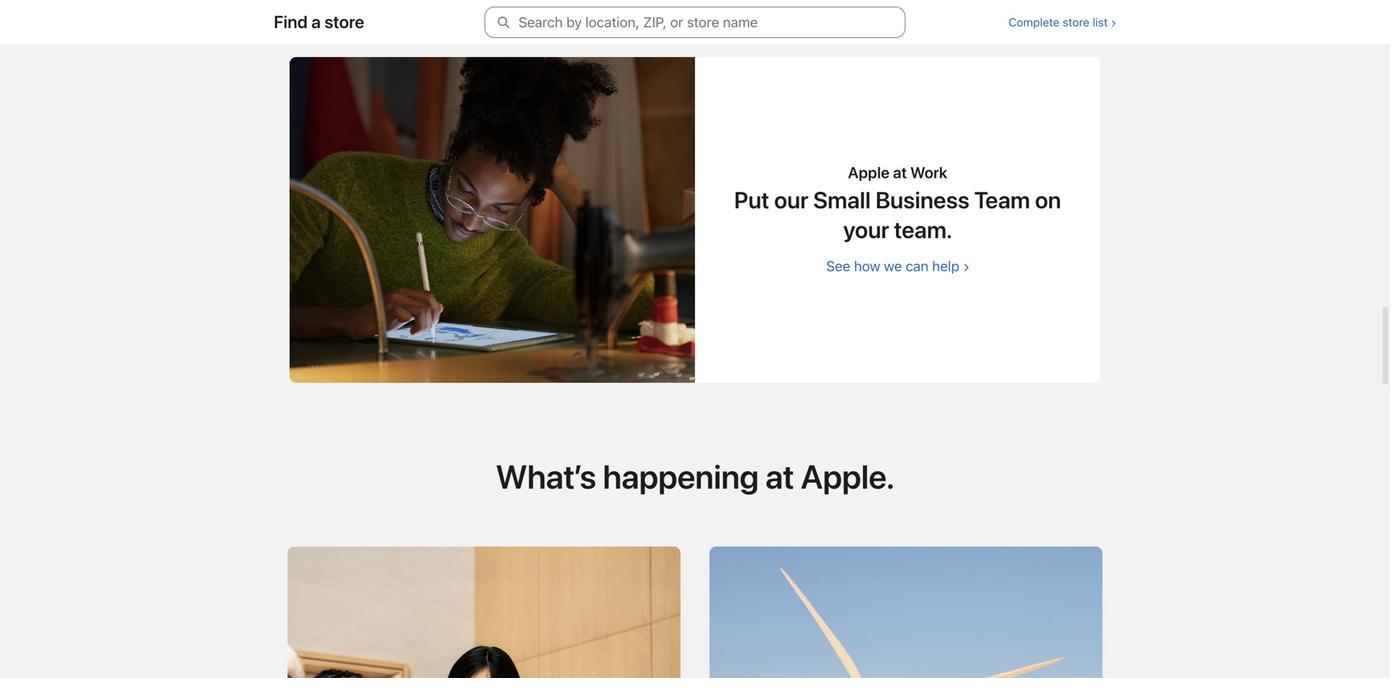Task type: locate. For each thing, give the bounding box(es) containing it.
find a store
[[274, 11, 365, 32]]

list
[[1093, 15, 1108, 29]]

store left "list" on the top right
[[1063, 15, 1090, 29]]

0 vertical spatial at
[[893, 163, 907, 182]]

complete
[[1009, 15, 1060, 29]]

at inside apple at work put our small business team on your team.
[[893, 163, 907, 182]]

at left apple.
[[766, 458, 794, 497]]

1 vertical spatial at
[[766, 458, 794, 497]]

we'll help you get started. and keep going. element
[[273, 0, 1117, 416]]

0 horizontal spatial at
[[766, 458, 794, 497]]

work
[[910, 163, 948, 182]]

on
[[1035, 187, 1061, 214]]

small
[[813, 187, 871, 214]]

what's
[[496, 458, 596, 497]]

your
[[843, 216, 889, 244]]

apple.
[[801, 458, 894, 497]]

put
[[734, 187, 770, 214]]

1 horizontal spatial at
[[893, 163, 907, 182]]

complete store list link
[[1009, 15, 1116, 29]]

at
[[893, 163, 907, 182], [766, 458, 794, 497]]

at left work
[[893, 163, 907, 182]]

store right a
[[325, 11, 365, 32]]

see how we can help link
[[826, 258, 970, 275]]

happening
[[603, 458, 759, 497]]

1 horizontal spatial store
[[1063, 15, 1090, 29]]

apple
[[848, 163, 890, 182]]

store
[[325, 11, 365, 32], [1063, 15, 1090, 29]]

apple at work put our small business team on your team.
[[734, 163, 1061, 244]]



Task type: describe. For each thing, give the bounding box(es) containing it.
see how we can help
[[826, 258, 959, 275]]

0 horizontal spatial store
[[325, 11, 365, 32]]

we
[[884, 258, 902, 275]]

Find a store text field
[[485, 7, 906, 38]]

how
[[854, 258, 880, 275]]

help
[[932, 258, 959, 275]]

team.
[[894, 216, 952, 244]]

what's happening at apple. element
[[273, 530, 1117, 679]]

team
[[975, 187, 1030, 214]]

can
[[906, 258, 929, 275]]

what's happening at apple.
[[496, 458, 894, 497]]

find
[[274, 11, 308, 32]]

our
[[774, 187, 809, 214]]

business
[[876, 187, 970, 214]]

a
[[311, 11, 321, 32]]

complete store list
[[1009, 15, 1108, 29]]

after image
[[959, 258, 970, 275]]

find a store button
[[274, 11, 365, 32]]

see
[[826, 258, 850, 275]]



Task type: vqa. For each thing, say whether or not it's contained in the screenshot.
The See How We Can Help LINK
yes



